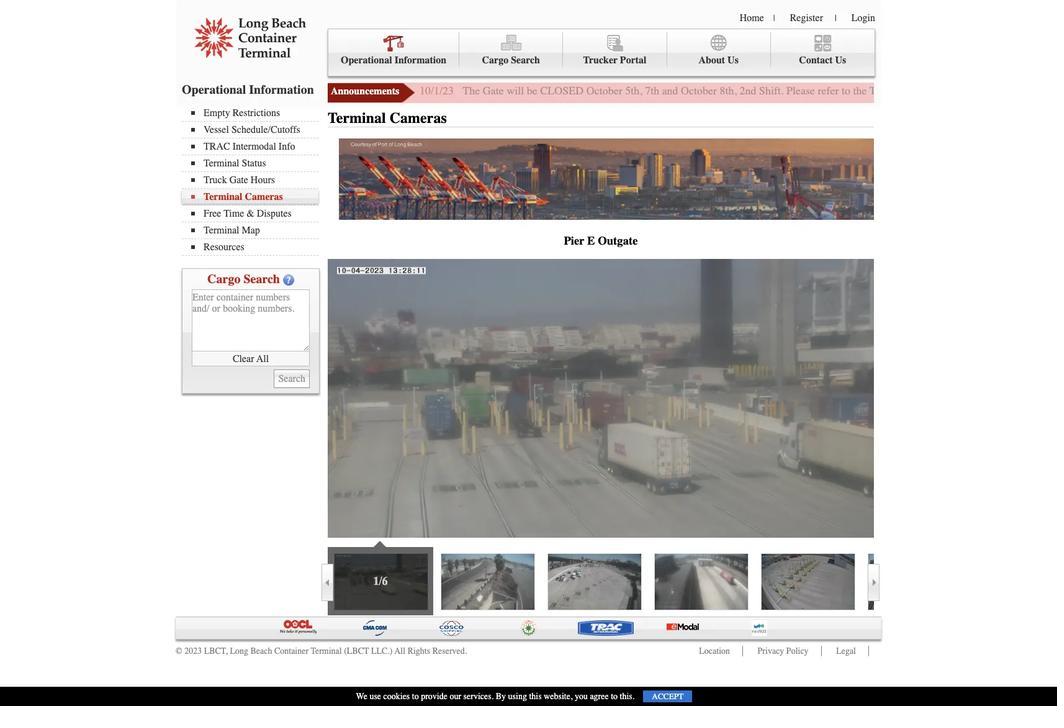 Task type: vqa. For each thing, say whether or not it's contained in the screenshot.
ga
yes



Task type: describe. For each thing, give the bounding box(es) containing it.
outgate
[[598, 234, 638, 248]]

portal
[[620, 55, 647, 66]]

2 | from the left
[[835, 13, 837, 24]]

we
[[356, 691, 368, 702]]

login link
[[852, 12, 876, 24]]

cargo search inside "menu bar"
[[482, 55, 540, 66]]

beach
[[251, 646, 272, 656]]

contact
[[799, 55, 833, 66]]

and
[[662, 84, 679, 97]]

privacy policy
[[758, 646, 809, 656]]

status
[[242, 158, 266, 169]]

truck inside empty restrictions vessel schedule/cutoffs trac intermodal info terminal status truck gate hours terminal cameras free time & disputes terminal map resources
[[204, 174, 227, 186]]

be
[[527, 84, 538, 97]]

this
[[529, 691, 542, 702]]

about us
[[699, 55, 739, 66]]

trucker
[[583, 55, 618, 66]]

all inside button
[[257, 353, 269, 364]]

the
[[463, 84, 480, 97]]

privacy policy link
[[758, 646, 809, 656]]

location
[[699, 646, 730, 656]]

ga
[[1047, 84, 1058, 97]]

terminal map link
[[191, 225, 319, 236]]

2023
[[185, 646, 202, 656]]

© 2023 lbct, long beach container terminal (lbct llc.) all rights reserved.
[[176, 646, 467, 656]]

5th,
[[625, 84, 643, 97]]

menu bar containing empty restrictions
[[182, 106, 325, 256]]

trucker portal link
[[563, 32, 667, 67]]

pier
[[564, 234, 585, 248]]

1 | from the left
[[774, 13, 775, 24]]

1 horizontal spatial to
[[611, 691, 618, 702]]

©
[[176, 646, 182, 656]]

legal
[[837, 646, 856, 656]]

0 vertical spatial operational information
[[341, 55, 447, 66]]

this.
[[620, 691, 635, 702]]

privacy
[[758, 646, 785, 656]]

location link
[[699, 646, 730, 656]]

cargo search link
[[460, 32, 563, 67]]

0 horizontal spatial to
[[412, 691, 419, 702]]

0 vertical spatial hours
[[923, 84, 950, 97]]

accept
[[652, 692, 684, 701]]

about
[[699, 55, 725, 66]]

further
[[1014, 84, 1045, 97]]

vessel
[[204, 124, 229, 135]]

please
[[787, 84, 815, 97]]

we use cookies to provide our services. by using this website, you agree to this.
[[356, 691, 635, 702]]

operational information link
[[329, 32, 460, 67]]

resources link
[[191, 242, 319, 253]]

e
[[587, 234, 595, 248]]

rights
[[408, 646, 430, 656]]

1 horizontal spatial cameras
[[390, 109, 447, 127]]

10/1/23 the gate will be closed october 5th, 7th and october 8th, 2nd shift. please refer to the truck gate hours web page for further ga
[[420, 84, 1058, 97]]

terminal up 'resources'
[[204, 225, 239, 236]]

menu bar containing operational information
[[328, 29, 876, 76]]

register link
[[790, 12, 823, 24]]

terminal down the trac
[[204, 158, 239, 169]]

home
[[740, 12, 764, 24]]

8th,
[[720, 84, 737, 97]]

services.
[[464, 691, 494, 702]]

0 horizontal spatial information
[[249, 83, 314, 97]]

website,
[[544, 691, 573, 702]]

search inside "menu bar"
[[511, 55, 540, 66]]

empty
[[204, 107, 230, 119]]

accept button
[[644, 691, 693, 702]]

our
[[450, 691, 461, 702]]

trac intermodal info link
[[191, 141, 319, 152]]

policy
[[787, 646, 809, 656]]

terminal left (lbct
[[311, 646, 342, 656]]

about us link
[[667, 32, 771, 67]]

lbct,
[[204, 646, 228, 656]]

2 horizontal spatial gate
[[899, 84, 920, 97]]

free time & disputes link
[[191, 208, 319, 219]]

1 vertical spatial all
[[395, 646, 406, 656]]

resources
[[204, 242, 245, 253]]

shift.
[[760, 84, 784, 97]]

&
[[247, 208, 254, 219]]

0 vertical spatial operational
[[341, 55, 392, 66]]

schedule/cutoffs
[[232, 124, 300, 135]]

(lbct
[[344, 646, 369, 656]]



Task type: locate. For each thing, give the bounding box(es) containing it.
cargo
[[482, 55, 509, 66], [207, 272, 241, 286]]

0 horizontal spatial all
[[257, 353, 269, 364]]

0 horizontal spatial cameras
[[245, 191, 283, 202]]

0 horizontal spatial operational
[[182, 83, 246, 97]]

| right 'home' link
[[774, 13, 775, 24]]

free
[[204, 208, 221, 219]]

search up be
[[511, 55, 540, 66]]

1 vertical spatial operational information
[[182, 83, 314, 97]]

cameras
[[390, 109, 447, 127], [245, 191, 283, 202]]

0 horizontal spatial operational information
[[182, 83, 314, 97]]

to left this.
[[611, 691, 618, 702]]

information up restrictions
[[249, 83, 314, 97]]

0 horizontal spatial gate
[[230, 174, 248, 186]]

all right clear
[[257, 353, 269, 364]]

1 horizontal spatial cargo
[[482, 55, 509, 66]]

information up 10/1/23
[[395, 55, 447, 66]]

all right llc.)
[[395, 646, 406, 656]]

1 horizontal spatial |
[[835, 13, 837, 24]]

reserved.
[[433, 646, 467, 656]]

1 october from the left
[[587, 84, 623, 97]]

hours
[[923, 84, 950, 97], [251, 174, 275, 186]]

time
[[224, 208, 244, 219]]

closed
[[540, 84, 584, 97]]

login
[[852, 12, 876, 24]]

menu bar
[[328, 29, 876, 76], [182, 106, 325, 256]]

container
[[274, 646, 309, 656]]

gate
[[483, 84, 504, 97], [899, 84, 920, 97], [230, 174, 248, 186]]

operational up announcements
[[341, 55, 392, 66]]

truck gate hours link
[[191, 174, 319, 186]]

empty restrictions vessel schedule/cutoffs trac intermodal info terminal status truck gate hours terminal cameras free time & disputes terminal map resources
[[204, 107, 300, 253]]

1 horizontal spatial cargo search
[[482, 55, 540, 66]]

1 vertical spatial hours
[[251, 174, 275, 186]]

cameras inside empty restrictions vessel schedule/cutoffs trac intermodal info terminal status truck gate hours terminal cameras free time & disputes terminal map resources
[[245, 191, 283, 202]]

using
[[508, 691, 527, 702]]

cargo down 'resources'
[[207, 272, 241, 286]]

llc.)
[[371, 646, 393, 656]]

long
[[230, 646, 248, 656]]

0 vertical spatial menu bar
[[328, 29, 876, 76]]

1 vertical spatial information
[[249, 83, 314, 97]]

us
[[728, 55, 739, 66], [836, 55, 847, 66]]

0 horizontal spatial |
[[774, 13, 775, 24]]

cargo search down resources link
[[207, 272, 280, 286]]

1/6
[[374, 574, 388, 588]]

october left 5th,
[[587, 84, 623, 97]]

cargo up the will
[[482, 55, 509, 66]]

disputes
[[257, 208, 292, 219]]

2 october from the left
[[681, 84, 717, 97]]

register
[[790, 12, 823, 24]]

cargo search
[[482, 55, 540, 66], [207, 272, 280, 286]]

operational
[[341, 55, 392, 66], [182, 83, 246, 97]]

7th
[[645, 84, 660, 97]]

operational information up empty restrictions link
[[182, 83, 314, 97]]

intermodal
[[233, 141, 276, 152]]

cameras down 10/1/23
[[390, 109, 447, 127]]

gate inside empty restrictions vessel schedule/cutoffs trac intermodal info terminal status truck gate hours terminal cameras free time & disputes terminal map resources
[[230, 174, 248, 186]]

2nd
[[740, 84, 757, 97]]

search down resources link
[[244, 272, 280, 286]]

clear
[[233, 353, 254, 364]]

1 horizontal spatial operational information
[[341, 55, 447, 66]]

cameras down truck gate hours link
[[245, 191, 283, 202]]

1 horizontal spatial gate
[[483, 84, 504, 97]]

0 vertical spatial search
[[511, 55, 540, 66]]

1 vertical spatial search
[[244, 272, 280, 286]]

terminal status link
[[191, 158, 319, 169]]

contact us link
[[771, 32, 875, 67]]

None submit
[[274, 369, 310, 388]]

0 vertical spatial information
[[395, 55, 447, 66]]

1 us from the left
[[728, 55, 739, 66]]

0 vertical spatial cargo search
[[482, 55, 540, 66]]

for
[[998, 84, 1011, 97]]

cargo inside cargo search link
[[482, 55, 509, 66]]

2 horizontal spatial to
[[842, 84, 851, 97]]

1 horizontal spatial information
[[395, 55, 447, 66]]

you
[[575, 691, 588, 702]]

hours left web
[[923, 84, 950, 97]]

operational up empty at top left
[[182, 83, 246, 97]]

information
[[395, 55, 447, 66], [249, 83, 314, 97]]

operational information
[[341, 55, 447, 66], [182, 83, 314, 97]]

october right 'and' at the right top
[[681, 84, 717, 97]]

0 vertical spatial truck
[[870, 84, 896, 97]]

0 vertical spatial all
[[257, 353, 269, 364]]

0 vertical spatial cargo
[[482, 55, 509, 66]]

empty restrictions link
[[191, 107, 319, 119]]

agree
[[590, 691, 609, 702]]

1 horizontal spatial us
[[836, 55, 847, 66]]

hours inside empty restrictions vessel schedule/cutoffs trac intermodal info terminal status truck gate hours terminal cameras free time & disputes terminal map resources
[[251, 174, 275, 186]]

10/1/23
[[420, 84, 454, 97]]

terminal cameras
[[328, 109, 447, 127]]

us right about
[[728, 55, 739, 66]]

search
[[511, 55, 540, 66], [244, 272, 280, 286]]

legal link
[[837, 646, 856, 656]]

0 horizontal spatial search
[[244, 272, 280, 286]]

0 horizontal spatial menu bar
[[182, 106, 325, 256]]

us for contact us
[[836, 55, 847, 66]]

1 horizontal spatial all
[[395, 646, 406, 656]]

will
[[507, 84, 524, 97]]

0 horizontal spatial cargo
[[207, 272, 241, 286]]

to
[[842, 84, 851, 97], [412, 691, 419, 702], [611, 691, 618, 702]]

Enter container numbers and/ or booking numbers.  text field
[[192, 289, 310, 351]]

us right contact
[[836, 55, 847, 66]]

1 horizontal spatial hours
[[923, 84, 950, 97]]

1 horizontal spatial october
[[681, 84, 717, 97]]

map
[[242, 225, 260, 236]]

1 vertical spatial cargo
[[207, 272, 241, 286]]

1 vertical spatial menu bar
[[182, 106, 325, 256]]

0 horizontal spatial october
[[587, 84, 623, 97]]

truck down the trac
[[204, 174, 227, 186]]

1 horizontal spatial menu bar
[[328, 29, 876, 76]]

home link
[[740, 12, 764, 24]]

vessel schedule/cutoffs link
[[191, 124, 319, 135]]

clear all button
[[192, 351, 310, 366]]

us for about us
[[728, 55, 739, 66]]

hours down the terminal status link
[[251, 174, 275, 186]]

truck right the
[[870, 84, 896, 97]]

1 horizontal spatial search
[[511, 55, 540, 66]]

1 vertical spatial cameras
[[245, 191, 283, 202]]

announcements
[[331, 86, 399, 97]]

1 horizontal spatial truck
[[870, 84, 896, 97]]

1 vertical spatial cargo search
[[207, 272, 280, 286]]

1 horizontal spatial operational
[[341, 55, 392, 66]]

page
[[974, 84, 995, 97]]

trac
[[204, 141, 230, 152]]

the
[[854, 84, 867, 97]]

terminal down announcements
[[328, 109, 386, 127]]

restrictions
[[233, 107, 280, 119]]

| left login link
[[835, 13, 837, 24]]

cookies
[[383, 691, 410, 702]]

|
[[774, 13, 775, 24], [835, 13, 837, 24]]

to right "cookies"
[[412, 691, 419, 702]]

1 vertical spatial operational
[[182, 83, 246, 97]]

1 vertical spatial truck
[[204, 174, 227, 186]]

operational information up announcements
[[341, 55, 447, 66]]

0 horizontal spatial truck
[[204, 174, 227, 186]]

refer
[[818, 84, 839, 97]]

by
[[496, 691, 506, 702]]

contact us
[[799, 55, 847, 66]]

0 horizontal spatial cargo search
[[207, 272, 280, 286]]

all
[[257, 353, 269, 364], [395, 646, 406, 656]]

trucker portal
[[583, 55, 647, 66]]

provide
[[421, 691, 448, 702]]

2 us from the left
[[836, 55, 847, 66]]

clear all
[[233, 353, 269, 364]]

terminal up the free
[[204, 191, 243, 202]]

0 vertical spatial cameras
[[390, 109, 447, 127]]

to left the
[[842, 84, 851, 97]]

cargo search up the will
[[482, 55, 540, 66]]

web
[[953, 84, 972, 97]]

0 horizontal spatial us
[[728, 55, 739, 66]]

0 horizontal spatial hours
[[251, 174, 275, 186]]

terminal cameras link
[[191, 191, 319, 202]]



